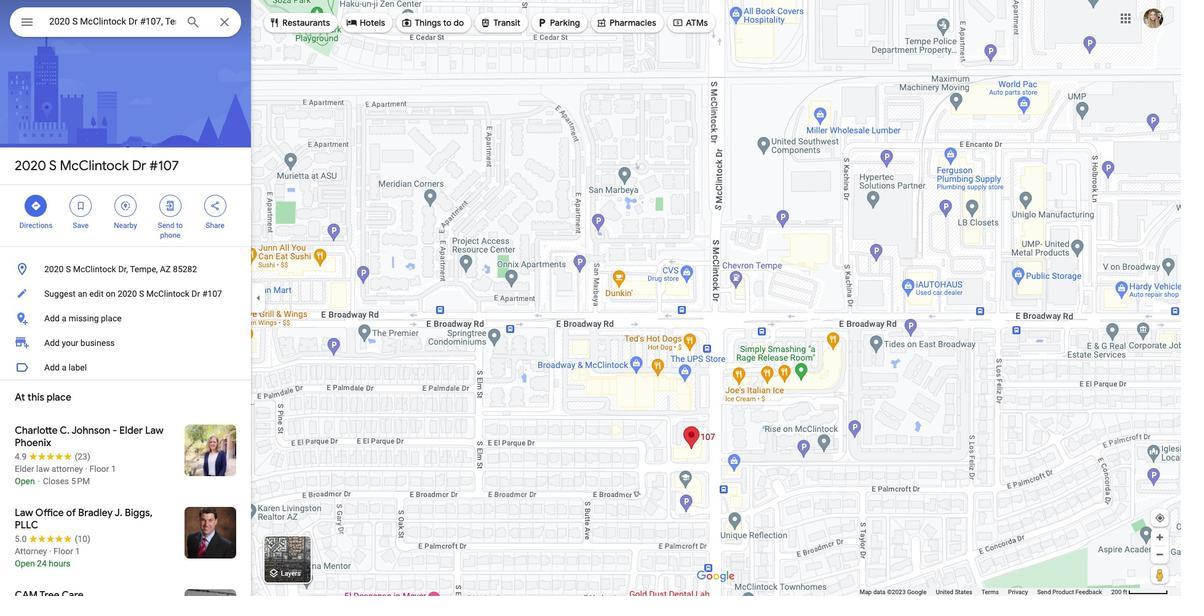 Task type: locate. For each thing, give the bounding box(es) containing it.
2 vertical spatial add
[[44, 363, 60, 373]]

 things to do
[[401, 16, 464, 30]]

None field
[[49, 14, 176, 29]]

1 horizontal spatial floor
[[90, 465, 109, 474]]

1 vertical spatial a
[[62, 363, 66, 373]]

1 vertical spatial s
[[66, 265, 71, 274]]

1 vertical spatial dr
[[192, 289, 200, 299]]

add
[[44, 314, 60, 324], [44, 338, 60, 348], [44, 363, 60, 373]]

suggest an edit on 2020 s mcclintock dr #107 button
[[0, 282, 251, 306]]

1 add from the top
[[44, 314, 60, 324]]

0 horizontal spatial 1
[[75, 547, 80, 557]]

(10)
[[75, 535, 90, 545]]

a inside add a missing place button
[[62, 314, 66, 324]]

zoom out image
[[1155, 551, 1165, 560]]

2 a from the top
[[62, 363, 66, 373]]

1 a from the top
[[62, 314, 66, 324]]

1 vertical spatial elder
[[15, 465, 34, 474]]

open
[[15, 477, 35, 487], [15, 559, 35, 569]]

things
[[415, 17, 441, 28]]

2020 right on on the left
[[118, 289, 137, 299]]

1 horizontal spatial to
[[443, 17, 452, 28]]

footer
[[860, 589, 1111, 597]]


[[210, 199, 221, 213]]

2 add from the top
[[44, 338, 60, 348]]

0 horizontal spatial to
[[176, 221, 183, 230]]

floor down (23)
[[90, 465, 109, 474]]

open down the attorney
[[15, 559, 35, 569]]

law left office
[[15, 508, 33, 520]]

add your business link
[[0, 331, 251, 356]]

dr down the 85282 on the left top of the page
[[192, 289, 200, 299]]

open inside attorney · floor 1 open 24 hours
[[15, 559, 35, 569]]

data
[[873, 589, 886, 596]]

send inside send to phone
[[158, 221, 174, 230]]

law right -
[[145, 425, 164, 437]]

send inside button
[[1037, 589, 1051, 596]]

0 horizontal spatial law
[[15, 508, 33, 520]]

©2023
[[887, 589, 906, 596]]

map data ©2023 google
[[860, 589, 927, 596]]

send
[[158, 221, 174, 230], [1037, 589, 1051, 596]]

send product feedback button
[[1037, 589, 1102, 597]]

0 vertical spatial place
[[101, 314, 122, 324]]

1 vertical spatial to
[[176, 221, 183, 230]]

· inside elder law attorney · floor 1 open ⋅ closes 5 pm
[[85, 465, 87, 474]]

elder right -
[[119, 425, 143, 437]]

nearby
[[114, 221, 137, 230]]

0 vertical spatial law
[[145, 425, 164, 437]]

0 horizontal spatial ·
[[49, 547, 51, 557]]

1 horizontal spatial ·
[[85, 465, 87, 474]]


[[537, 16, 548, 30]]

1 horizontal spatial #107
[[202, 289, 222, 299]]

law
[[145, 425, 164, 437], [15, 508, 33, 520]]

-
[[113, 425, 117, 437]]

1 open from the top
[[15, 477, 35, 487]]

 restaurants
[[269, 16, 330, 30]]

0 vertical spatial add
[[44, 314, 60, 324]]

add for add a label
[[44, 363, 60, 373]]

mcclintock down az
[[146, 289, 189, 299]]

feedback
[[1076, 589, 1102, 596]]


[[20, 14, 34, 31]]

map
[[860, 589, 872, 596]]

0 vertical spatial s
[[49, 158, 57, 175]]

a left missing
[[62, 314, 66, 324]]

2 vertical spatial 2020
[[118, 289, 137, 299]]

pharmacies
[[610, 17, 656, 28]]

mcclintock
[[60, 158, 129, 175], [73, 265, 116, 274], [146, 289, 189, 299]]

business
[[80, 338, 115, 348]]

place right this
[[47, 392, 71, 404]]

0 vertical spatial 1
[[111, 465, 116, 474]]

send for send product feedback
[[1037, 589, 1051, 596]]

attorney
[[15, 547, 47, 557]]

add for add your business
[[44, 338, 60, 348]]

to up phone
[[176, 221, 183, 230]]

of
[[66, 508, 76, 520]]

footer containing map data ©2023 google
[[860, 589, 1111, 597]]

send left product
[[1037, 589, 1051, 596]]

s for 2020 s mcclintock dr, tempe, az 85282
[[66, 265, 71, 274]]

2020
[[15, 158, 46, 175], [44, 265, 64, 274], [118, 289, 137, 299]]

0 vertical spatial mcclintock
[[60, 158, 129, 175]]

add a label button
[[0, 356, 251, 380]]

elder down 4.9
[[15, 465, 34, 474]]

1 vertical spatial add
[[44, 338, 60, 348]]

1 horizontal spatial place
[[101, 314, 122, 324]]

3 add from the top
[[44, 363, 60, 373]]


[[30, 199, 41, 213]]

a left 'label'
[[62, 363, 66, 373]]

1 vertical spatial law
[[15, 508, 33, 520]]

0 vertical spatial send
[[158, 221, 174, 230]]

a
[[62, 314, 66, 324], [62, 363, 66, 373]]

open inside elder law attorney · floor 1 open ⋅ closes 5 pm
[[15, 477, 35, 487]]

place inside button
[[101, 314, 122, 324]]

1 down (10)
[[75, 547, 80, 557]]

2020 up suggest
[[44, 265, 64, 274]]

1 inside attorney · floor 1 open 24 hours
[[75, 547, 80, 557]]

send product feedback
[[1037, 589, 1102, 596]]

·
[[85, 465, 87, 474], [49, 547, 51, 557]]

· down (23)
[[85, 465, 87, 474]]

add for add a missing place
[[44, 314, 60, 324]]

#107
[[149, 158, 179, 175], [202, 289, 222, 299]]

2 horizontal spatial s
[[139, 289, 144, 299]]

a inside add a label button
[[62, 363, 66, 373]]

floor up hours
[[54, 547, 73, 557]]

floor
[[90, 465, 109, 474], [54, 547, 73, 557]]

· inside attorney · floor 1 open 24 hours
[[49, 547, 51, 557]]

google maps element
[[0, 0, 1181, 597]]

add left 'label'
[[44, 363, 60, 373]]

1 horizontal spatial send
[[1037, 589, 1051, 596]]

elder inside elder law attorney · floor 1 open ⋅ closes 5 pm
[[15, 465, 34, 474]]

2020 s mcclintock dr, tempe, az 85282
[[44, 265, 197, 274]]

0 horizontal spatial elder
[[15, 465, 34, 474]]

0 horizontal spatial floor
[[54, 547, 73, 557]]

mcclintock up edit
[[73, 265, 116, 274]]

2020 up 
[[15, 158, 46, 175]]

states
[[955, 589, 973, 596]]

0 vertical spatial 2020
[[15, 158, 46, 175]]

to
[[443, 17, 452, 28], [176, 221, 183, 230]]

0 horizontal spatial s
[[49, 158, 57, 175]]

to inside  things to do
[[443, 17, 452, 28]]

tempe,
[[130, 265, 158, 274]]

google
[[907, 589, 927, 596]]


[[269, 16, 280, 30]]

2 vertical spatial mcclintock
[[146, 289, 189, 299]]

terms button
[[982, 589, 999, 597]]

1 vertical spatial send
[[1037, 589, 1051, 596]]

4.9
[[15, 452, 27, 462]]

2020 s mcclintock dr #107
[[15, 158, 179, 175]]

hours
[[49, 559, 71, 569]]

0 vertical spatial elder
[[119, 425, 143, 437]]

0 vertical spatial floor
[[90, 465, 109, 474]]

1 vertical spatial place
[[47, 392, 71, 404]]

2020 S McClintock Dr #107, Tempe, AZ 85282 field
[[10, 7, 241, 37]]

0 vertical spatial open
[[15, 477, 35, 487]]

0 vertical spatial dr
[[132, 158, 146, 175]]

place
[[101, 314, 122, 324], [47, 392, 71, 404]]


[[165, 199, 176, 213]]

add down suggest
[[44, 314, 60, 324]]

dr
[[132, 158, 146, 175], [192, 289, 200, 299]]

· down 5.0 stars 10 reviews image
[[49, 547, 51, 557]]

add left the your
[[44, 338, 60, 348]]

#107 up 
[[149, 158, 179, 175]]


[[596, 16, 607, 30]]

c.
[[60, 425, 70, 437]]

1 horizontal spatial 1
[[111, 465, 116, 474]]

dr up actions for 2020 s mcclintock dr #107 region
[[132, 158, 146, 175]]

#107 left collapse side panel image
[[202, 289, 222, 299]]

to left the do
[[443, 17, 452, 28]]

0 horizontal spatial send
[[158, 221, 174, 230]]

1 vertical spatial mcclintock
[[73, 265, 116, 274]]

1 vertical spatial ·
[[49, 547, 51, 557]]


[[346, 16, 357, 30]]

1 vertical spatial 2020
[[44, 265, 64, 274]]

0 vertical spatial a
[[62, 314, 66, 324]]

1 horizontal spatial elder
[[119, 425, 143, 437]]

1 down -
[[111, 465, 116, 474]]

at this place
[[15, 392, 71, 404]]

send up phone
[[158, 221, 174, 230]]

0 vertical spatial ·
[[85, 465, 87, 474]]

0 vertical spatial #107
[[149, 158, 179, 175]]

1 vertical spatial open
[[15, 559, 35, 569]]

hotels
[[360, 17, 385, 28]]

elder law attorney · floor 1 open ⋅ closes 5 pm
[[15, 465, 116, 487]]

add a missing place
[[44, 314, 122, 324]]

0 vertical spatial to
[[443, 17, 452, 28]]

open left ⋅
[[15, 477, 35, 487]]

2 open from the top
[[15, 559, 35, 569]]

1 vertical spatial floor
[[54, 547, 73, 557]]

s
[[49, 158, 57, 175], [66, 265, 71, 274], [139, 289, 144, 299]]

5 pm
[[71, 477, 90, 487]]

1 vertical spatial 1
[[75, 547, 80, 557]]

add a label
[[44, 363, 87, 373]]

1 horizontal spatial law
[[145, 425, 164, 437]]

1 horizontal spatial s
[[66, 265, 71, 274]]

 button
[[10, 7, 44, 39]]

mcclintock up 
[[60, 158, 129, 175]]

2020 s mcclintock dr #107 main content
[[0, 0, 251, 597]]

add a missing place button
[[0, 306, 251, 331]]

collapse side panel image
[[252, 292, 265, 305]]

missing
[[69, 314, 99, 324]]

200
[[1111, 589, 1122, 596]]

1 vertical spatial #107
[[202, 289, 222, 299]]

1 horizontal spatial dr
[[192, 289, 200, 299]]

0 horizontal spatial place
[[47, 392, 71, 404]]

charlotte
[[15, 425, 58, 437]]

place down on on the left
[[101, 314, 122, 324]]

elder
[[119, 425, 143, 437], [15, 465, 34, 474]]

to inside send to phone
[[176, 221, 183, 230]]



Task type: vqa. For each thing, say whether or not it's contained in the screenshot.


Task type: describe. For each thing, give the bounding box(es) containing it.
show street view coverage image
[[1151, 566, 1169, 584]]

phoenix
[[15, 437, 51, 450]]

az
[[160, 265, 171, 274]]

closes
[[43, 477, 69, 487]]

directions
[[19, 221, 52, 230]]

united states
[[936, 589, 973, 596]]

united
[[936, 589, 954, 596]]

4.9 stars 23 reviews image
[[15, 451, 90, 463]]

5.0 stars 10 reviews image
[[15, 533, 90, 546]]

a for label
[[62, 363, 66, 373]]

transit
[[494, 17, 521, 28]]

parking
[[550, 17, 580, 28]]

elder inside charlotte c. johnson - elder law phoenix
[[119, 425, 143, 437]]

add your business
[[44, 338, 115, 348]]

law inside charlotte c. johnson - elder law phoenix
[[145, 425, 164, 437]]

biggs,
[[125, 508, 153, 520]]

actions for 2020 s mcclintock dr #107 region
[[0, 185, 251, 247]]


[[75, 199, 86, 213]]

 hotels
[[346, 16, 385, 30]]

zoom in image
[[1155, 533, 1165, 543]]

united states button
[[936, 589, 973, 597]]

s for 2020 s mcclintock dr #107
[[49, 158, 57, 175]]

your
[[62, 338, 78, 348]]

200 ft
[[1111, 589, 1127, 596]]

suggest
[[44, 289, 76, 299]]

dr inside button
[[192, 289, 200, 299]]

terms
[[982, 589, 999, 596]]

footer inside 'google maps' element
[[860, 589, 1111, 597]]

floor inside elder law attorney · floor 1 open ⋅ closes 5 pm
[[90, 465, 109, 474]]

2020 for 2020 s mcclintock dr #107
[[15, 158, 46, 175]]

office
[[35, 508, 64, 520]]

on
[[106, 289, 115, 299]]

send for send to phone
[[158, 221, 174, 230]]

 parking
[[537, 16, 580, 30]]

attorney
[[52, 465, 83, 474]]

 atms
[[672, 16, 708, 30]]

2 vertical spatial s
[[139, 289, 144, 299]]

(23)
[[75, 452, 90, 462]]

law
[[36, 465, 49, 474]]

johnson
[[71, 425, 110, 437]]

google account: michelle dermenjian  
(michelle.dermenjian@adept.ai) image
[[1144, 8, 1163, 28]]

suggest an edit on 2020 s mcclintock dr #107
[[44, 289, 222, 299]]

⋅
[[37, 477, 41, 487]]

0 horizontal spatial #107
[[149, 158, 179, 175]]

label
[[69, 363, 87, 373]]

floor inside attorney · floor 1 open 24 hours
[[54, 547, 73, 557]]

layers
[[281, 571, 301, 579]]

law office of bradley j. biggs, pllc
[[15, 508, 153, 532]]

1 inside elder law attorney · floor 1 open ⋅ closes 5 pm
[[111, 465, 116, 474]]

a for missing
[[62, 314, 66, 324]]

dr,
[[118, 265, 128, 274]]

#107 inside button
[[202, 289, 222, 299]]

phone
[[160, 231, 181, 240]]

privacy button
[[1008, 589, 1028, 597]]

do
[[454, 17, 464, 28]]

privacy
[[1008, 589, 1028, 596]]

edit
[[89, 289, 104, 299]]

attorney · floor 1 open 24 hours
[[15, 547, 80, 569]]

mcclintock for dr
[[60, 158, 129, 175]]

200 ft button
[[1111, 589, 1168, 596]]


[[480, 16, 491, 30]]

 search field
[[10, 7, 241, 39]]

show your location image
[[1155, 513, 1166, 524]]


[[401, 16, 412, 30]]

at
[[15, 392, 25, 404]]

 pharmacies
[[596, 16, 656, 30]]

atms
[[686, 17, 708, 28]]

2020 s mcclintock dr, tempe, az 85282 button
[[0, 257, 251, 282]]

0 horizontal spatial dr
[[132, 158, 146, 175]]

ft
[[1123, 589, 1127, 596]]

bradley
[[78, 508, 113, 520]]

save
[[73, 221, 89, 230]]


[[120, 199, 131, 213]]

this
[[27, 392, 44, 404]]

none field inside "2020 s mcclintock dr #107, tempe, az 85282" field
[[49, 14, 176, 29]]

j.
[[114, 508, 122, 520]]

pllc
[[15, 520, 38, 532]]

product
[[1053, 589, 1074, 596]]

restaurants
[[282, 17, 330, 28]]

 transit
[[480, 16, 521, 30]]

law inside 'law office of bradley j. biggs, pllc'
[[15, 508, 33, 520]]

85282
[[173, 265, 197, 274]]

share
[[206, 221, 224, 230]]

5.0
[[15, 535, 27, 545]]

an
[[78, 289, 87, 299]]

2020 for 2020 s mcclintock dr, tempe, az 85282
[[44, 265, 64, 274]]

send to phone
[[158, 221, 183, 240]]

mcclintock for dr,
[[73, 265, 116, 274]]

charlotte c. johnson - elder law phoenix
[[15, 425, 164, 450]]



